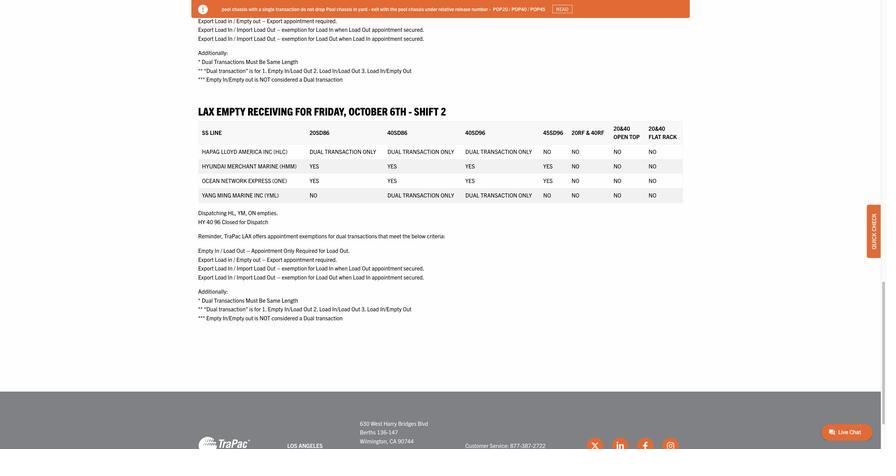 Task type: locate. For each thing, give the bounding box(es) containing it.
required.
[[316, 17, 337, 24], [316, 256, 337, 263]]

1.
[[262, 67, 267, 74], [262, 306, 267, 313]]

appointment
[[251, 8, 282, 15], [251, 247, 282, 254]]

inc for (yml)
[[254, 192, 263, 199]]

2 out. from the top
[[340, 247, 350, 254]]

required
[[296, 8, 318, 15], [296, 247, 318, 254]]

0 vertical spatial empty in / load out – appointment only required for load out. export load in / empty out – export appointment required. export load in / import load out – exemption for load in when load out appointment secured. export load in / import load out – exemption for load out when load in appointment secured.
[[198, 8, 424, 42]]

1 vertical spatial 3.
[[362, 306, 366, 313]]

dispatch
[[247, 218, 268, 225]]

footer
[[0, 392, 881, 449]]

0 vertical spatial 3.
[[362, 67, 366, 74]]

2 * from the top
[[198, 297, 200, 304]]

be
[[259, 58, 266, 65], [259, 297, 266, 304]]

0 vertical spatial ***
[[198, 76, 205, 83]]

/
[[509, 6, 511, 12], [528, 6, 529, 12], [221, 8, 222, 15], [234, 17, 235, 24], [234, 26, 235, 33], [234, 35, 235, 42], [221, 247, 222, 254], [234, 256, 235, 263], [234, 265, 235, 272], [234, 274, 235, 281]]

40rf
[[591, 129, 604, 136]]

not
[[307, 6, 314, 12]]

2 appointment from the top
[[251, 247, 282, 254]]

october
[[349, 104, 388, 118]]

chassis left single
[[232, 6, 248, 12]]

2 same from the top
[[267, 297, 280, 304]]

marine down ocean network express (one)
[[232, 192, 253, 199]]

1 vertical spatial lax
[[242, 233, 252, 240]]

*
[[198, 58, 200, 65], [198, 297, 200, 304]]

0 horizontal spatial chassis
[[232, 6, 248, 12]]

2 vertical spatial transaction
[[316, 315, 343, 322]]

exit
[[371, 6, 379, 12]]

1 vertical spatial not
[[260, 315, 270, 322]]

secured.
[[404, 26, 424, 33], [404, 35, 424, 42], [404, 265, 424, 272], [404, 274, 424, 281]]

0 vertical spatial only
[[284, 8, 295, 15]]

2 horizontal spatial -
[[489, 6, 491, 12]]

1 horizontal spatial chassis
[[337, 6, 352, 12]]

2 horizontal spatial chassis
[[409, 6, 424, 12]]

1 vertical spatial ***
[[198, 315, 205, 322]]

2 only from the top
[[284, 247, 295, 254]]

1 vertical spatial marine
[[232, 192, 253, 199]]

0 vertical spatial additionally:
[[198, 49, 228, 56]]

2 20&40 from the left
[[649, 125, 665, 132]]

0 vertical spatial appointment
[[251, 8, 282, 15]]

dual
[[202, 58, 213, 65], [303, 76, 314, 83], [202, 297, 213, 304], [303, 315, 314, 322]]

2 considered from the top
[[272, 315, 298, 322]]

0 horizontal spatial marine
[[232, 192, 253, 199]]

0 horizontal spatial 20&40
[[614, 125, 630, 132]]

1 vertical spatial additionally:
[[198, 288, 228, 295]]

0 vertical spatial 1.
[[262, 67, 267, 74]]

1 vertical spatial considered
[[272, 315, 298, 322]]

closed
[[222, 218, 238, 225]]

quick
[[871, 233, 878, 250]]

4 secured. from the top
[[404, 274, 424, 281]]

0 vertical spatial considered
[[272, 76, 298, 83]]

0 vertical spatial *
[[198, 58, 200, 65]]

2 secured. from the top
[[404, 35, 424, 42]]

3 exemption from the top
[[282, 265, 307, 272]]

0 horizontal spatial the
[[390, 6, 397, 12]]

1 horizontal spatial 20&40
[[649, 125, 665, 132]]

40
[[207, 218, 213, 225]]

20&40 inside 20&40 open top
[[614, 125, 630, 132]]

berths
[[360, 429, 376, 436]]

with right the exit
[[380, 6, 389, 12]]

3.
[[362, 67, 366, 74], [362, 306, 366, 313]]

0 vertical spatial additionally: * dual transactions must be same length ** "dual transaction" is for 1. empty in/load out 2. load in/load out 3. load in/empty out *** empty in/empty out is not considered a dual transaction
[[198, 49, 412, 83]]

required down exemptions
[[296, 247, 318, 254]]

lax up ss
[[198, 104, 214, 118]]

yes
[[310, 163, 319, 170], [388, 163, 397, 170], [465, 163, 475, 170], [543, 163, 553, 170], [310, 177, 319, 184], [388, 177, 397, 184], [465, 177, 475, 184], [543, 177, 553, 184]]

in/empty
[[380, 67, 402, 74], [223, 76, 244, 83], [380, 306, 402, 313], [223, 315, 244, 322]]

0 vertical spatial 2.
[[314, 67, 318, 74]]

1 vertical spatial "dual
[[204, 306, 217, 313]]

1 empty in / load out – appointment only required for load out. export load in / empty out – export appointment required. export load in / import load out – exemption for load in when load out appointment secured. export load in / import load out – exemption for load out when load in appointment secured. from the top
[[198, 8, 424, 42]]

only
[[363, 148, 376, 155], [441, 148, 454, 155], [519, 148, 532, 155], [441, 192, 454, 199], [519, 192, 532, 199]]

transaction"
[[219, 67, 248, 74], [219, 306, 248, 313]]

read
[[556, 6, 569, 12]]

1 vertical spatial required.
[[316, 256, 337, 263]]

0 vertical spatial transaction"
[[219, 67, 248, 74]]

0 vertical spatial length
[[282, 58, 298, 65]]

rack
[[663, 133, 677, 140]]

20&40 inside 20&40 flat rack
[[649, 125, 665, 132]]

0 vertical spatial inc
[[263, 148, 272, 155]]

1 vertical spatial same
[[267, 297, 280, 304]]

1 vertical spatial only
[[284, 247, 295, 254]]

1 horizontal spatial lax
[[242, 233, 252, 240]]

3 chassis from the left
[[409, 6, 424, 12]]

inc left (yml)
[[254, 192, 263, 199]]

2 with from the left
[[380, 6, 389, 12]]

friday,
[[314, 104, 347, 118]]

read link
[[552, 5, 573, 13]]

2 transactions from the top
[[214, 297, 245, 304]]

**
[[198, 67, 203, 74], [198, 306, 203, 313]]

20&40 for open
[[614, 125, 630, 132]]

required. down reminder, trapac lax offers appointment exemptions for dual transactions that meet the below criteria:
[[316, 256, 337, 263]]

lax left offers
[[242, 233, 252, 240]]

0 horizontal spatial pool
[[222, 6, 231, 12]]

appointment
[[284, 17, 314, 24], [372, 26, 402, 33], [372, 35, 402, 42], [268, 233, 298, 240], [284, 256, 314, 263], [372, 265, 402, 272], [372, 274, 402, 281]]

1 only from the top
[[284, 8, 295, 15]]

on
[[248, 210, 256, 216]]

2.
[[314, 67, 318, 74], [314, 306, 318, 313]]

1 3. from the top
[[362, 67, 366, 74]]

release
[[455, 6, 471, 12]]

1 vertical spatial inc
[[254, 192, 263, 199]]

1 * from the top
[[198, 58, 200, 65]]

hy
[[198, 218, 205, 225]]

1 horizontal spatial with
[[380, 6, 389, 12]]

2 ** from the top
[[198, 306, 203, 313]]

20&40 up flat
[[649, 125, 665, 132]]

exemption
[[282, 26, 307, 33], [282, 35, 307, 42], [282, 265, 307, 272], [282, 274, 307, 281]]

network
[[221, 177, 247, 184]]

single
[[262, 6, 275, 12]]

2 length from the top
[[282, 297, 298, 304]]

pool
[[222, 6, 231, 12], [398, 6, 407, 12]]

1 vertical spatial be
[[259, 297, 266, 304]]

in/load
[[284, 67, 302, 74], [332, 67, 350, 74], [284, 306, 302, 313], [332, 306, 350, 313]]

1 appointment from the top
[[251, 8, 282, 15]]

1 ** from the top
[[198, 67, 203, 74]]

harry
[[384, 420, 397, 427]]

pool right the exit
[[398, 6, 407, 12]]

hl,
[[228, 210, 236, 216]]

pool chassis with a single transaction  do not drop pool chassis in yard -  exit with the pool chassis under relative release number -  pop20 / pop40 / pop45
[[222, 6, 545, 12]]

in
[[353, 6, 357, 12], [228, 17, 232, 24], [228, 256, 232, 263]]

out. right pool
[[340, 8, 350, 15]]

0 vertical spatial marine
[[258, 163, 278, 170]]

0 horizontal spatial with
[[249, 6, 258, 12]]

no
[[543, 148, 551, 155], [572, 148, 580, 155], [614, 148, 622, 155], [649, 148, 657, 155], [572, 163, 580, 170], [614, 163, 622, 170], [649, 163, 657, 170], [572, 177, 580, 184], [614, 177, 622, 184], [649, 177, 657, 184], [310, 192, 317, 199], [543, 192, 551, 199], [572, 192, 580, 199], [614, 192, 622, 199], [649, 192, 657, 199]]

pool right solid image
[[222, 6, 231, 12]]

ocean
[[202, 177, 220, 184]]

2 empty in / load out – appointment only required for load out. export load in / empty out – export appointment required. export load in / import load out – exemption for load in when load out appointment secured. export load in / import load out – exemption for load out when load in appointment secured. from the top
[[198, 247, 424, 281]]

0 vertical spatial same
[[267, 58, 280, 65]]

877-
[[510, 442, 522, 449]]

length
[[282, 58, 298, 65], [282, 297, 298, 304]]

when
[[335, 26, 348, 33], [339, 35, 352, 42], [335, 265, 348, 272], [339, 274, 352, 281]]

chassis right pool
[[337, 6, 352, 12]]

yang
[[202, 192, 216, 199]]

1 vertical spatial length
[[282, 297, 298, 304]]

0 vertical spatial in
[[353, 6, 357, 12]]

1 import from the top
[[237, 26, 253, 33]]

2 not from the top
[[260, 315, 270, 322]]

1 horizontal spatial marine
[[258, 163, 278, 170]]

0 vertical spatial out.
[[340, 8, 350, 15]]

2 be from the top
[[259, 297, 266, 304]]

2 3. from the top
[[362, 306, 366, 313]]

check
[[871, 214, 878, 232]]

marine for ming
[[232, 192, 253, 199]]

inc left (hlc)
[[263, 148, 272, 155]]

that
[[378, 233, 388, 240]]

1 vertical spatial 1.
[[262, 306, 267, 313]]

0 vertical spatial not
[[260, 76, 270, 83]]

1 horizontal spatial pool
[[398, 6, 407, 12]]

1 horizontal spatial -
[[409, 104, 412, 118]]

- right 'number'
[[489, 6, 491, 12]]

1 vertical spatial must
[[246, 297, 258, 304]]

20&40 up open
[[614, 125, 630, 132]]

1 pool from the left
[[222, 6, 231, 12]]

1 transactions from the top
[[214, 58, 245, 65]]

0 vertical spatial must
[[246, 58, 258, 65]]

4 exemption from the top
[[282, 274, 307, 281]]

1 vertical spatial 2.
[[314, 306, 318, 313]]

export
[[198, 17, 214, 24], [267, 17, 282, 24], [198, 26, 214, 33], [198, 35, 214, 42], [198, 256, 214, 263], [267, 256, 282, 263], [198, 265, 214, 272], [198, 274, 214, 281]]

transaction
[[325, 148, 362, 155], [403, 148, 439, 155], [481, 148, 517, 155], [403, 192, 439, 199], [481, 192, 517, 199]]

empty in / load out – appointment only required for load out. export load in / empty out – export appointment required. export load in / import load out – exemption for load in when load out appointment secured. export load in / import load out – exemption for load out when load in appointment secured.
[[198, 8, 424, 42], [198, 247, 424, 281]]

with left single
[[249, 6, 258, 12]]

out. down dual
[[340, 247, 350, 254]]

1 horizontal spatial the
[[403, 233, 410, 240]]

1 be from the top
[[259, 58, 266, 65]]

chassis left 'under'
[[409, 6, 424, 12]]

0 vertical spatial required.
[[316, 17, 337, 24]]

96
[[214, 218, 221, 225]]

required left pool
[[296, 8, 318, 15]]

2 required. from the top
[[316, 256, 337, 263]]

0 vertical spatial required
[[296, 8, 318, 15]]

2 additionally: * dual transactions must be same length ** "dual transaction" is for 1. empty in/load out 2. load in/load out 3. load in/empty out *** empty in/empty out is not considered a dual transaction from the top
[[198, 288, 412, 322]]

1 with from the left
[[249, 6, 258, 12]]

1 vertical spatial required
[[296, 247, 318, 254]]

angeles
[[299, 442, 323, 449]]

0 vertical spatial **
[[198, 67, 203, 74]]

marine up express
[[258, 163, 278, 170]]

0 vertical spatial lax
[[198, 104, 214, 118]]

required. down pool
[[316, 17, 337, 24]]

1 vertical spatial the
[[403, 233, 410, 240]]

transactions
[[214, 58, 245, 65], [214, 297, 245, 304]]

transaction
[[276, 6, 300, 12], [316, 76, 343, 83], [316, 315, 343, 322]]

inc for (hlc)
[[263, 148, 272, 155]]

1 additionally: from the top
[[198, 49, 228, 56]]

- right 6th
[[409, 104, 412, 118]]

only
[[284, 8, 295, 15], [284, 247, 295, 254]]

1 vertical spatial *
[[198, 297, 200, 304]]

0 vertical spatial transactions
[[214, 58, 245, 65]]

a
[[259, 6, 261, 12], [299, 76, 302, 83], [299, 315, 302, 322]]

2 "dual from the top
[[204, 306, 217, 313]]

1 vertical spatial **
[[198, 306, 203, 313]]

the right meet on the bottom left of page
[[403, 233, 410, 240]]

dual
[[310, 148, 324, 155], [388, 148, 401, 155], [465, 148, 479, 155], [388, 192, 401, 199], [465, 192, 479, 199]]

1 transaction" from the top
[[219, 67, 248, 74]]

2 1. from the top
[[262, 306, 267, 313]]

0 vertical spatial transaction
[[276, 6, 300, 12]]

1 20&40 from the left
[[614, 125, 630, 132]]

2 vertical spatial in
[[228, 256, 232, 263]]

the right the exit
[[390, 6, 397, 12]]

1 vertical spatial a
[[299, 76, 302, 83]]

- left the exit
[[369, 6, 370, 12]]

1 vertical spatial appointment
[[251, 247, 282, 254]]

0 vertical spatial "dual
[[204, 67, 217, 74]]

1 additionally: * dual transactions must be same length ** "dual transaction" is for 1. empty in/load out 2. load in/load out 3. load in/empty out *** empty in/empty out is not considered a dual transaction from the top
[[198, 49, 412, 83]]

"dual
[[204, 67, 217, 74], [204, 306, 217, 313]]

1 vertical spatial transactions
[[214, 297, 245, 304]]

wilmington,
[[360, 438, 388, 445]]

3 import from the top
[[237, 265, 253, 272]]

1 vertical spatial transaction"
[[219, 306, 248, 313]]

20&40 open top
[[614, 125, 640, 140]]

lax empty receiving           for friday, october 6th              - shift 2
[[198, 104, 446, 118]]

additionally:
[[198, 49, 228, 56], [198, 288, 228, 295]]

0 vertical spatial be
[[259, 58, 266, 65]]

pop45
[[530, 6, 545, 12]]

1 vertical spatial out.
[[340, 247, 350, 254]]

1 vertical spatial additionally: * dual transactions must be same length ** "dual transaction" is for 1. empty in/load out 2. load in/load out 3. load in/empty out *** empty in/empty out is not considered a dual transaction
[[198, 288, 412, 322]]

in
[[215, 8, 219, 15], [228, 26, 233, 33], [329, 26, 334, 33], [228, 35, 233, 42], [366, 35, 371, 42], [215, 247, 219, 254], [228, 265, 233, 272], [329, 265, 334, 272], [228, 274, 233, 281], [366, 274, 371, 281]]

40sd96
[[465, 129, 485, 136]]

2 transaction" from the top
[[219, 306, 248, 313]]

20rf & 40rf
[[572, 129, 604, 136]]

1 must from the top
[[246, 58, 258, 65]]

387-
[[522, 442, 533, 449]]

1 vertical spatial empty in / load out – appointment only required for load out. export load in / empty out – export appointment required. export load in / import load out – exemption for load in when load out appointment secured. export load in / import load out – exemption for load out when load in appointment secured.
[[198, 247, 424, 281]]



Task type: describe. For each thing, give the bounding box(es) containing it.
1 exemption from the top
[[282, 26, 307, 33]]

2 2. from the top
[[314, 306, 318, 313]]

drop
[[315, 6, 325, 12]]

2 *** from the top
[[198, 315, 205, 322]]

pop20
[[493, 6, 508, 12]]

exemptions
[[299, 233, 327, 240]]

1 1. from the top
[[262, 67, 267, 74]]

1 "dual from the top
[[204, 67, 217, 74]]

footer containing 630 west harry bridges blvd
[[0, 392, 881, 449]]

1 considered from the top
[[272, 76, 298, 83]]

20sd86
[[310, 129, 330, 136]]

reminder, trapac lax offers appointment exemptions for dual transactions that meet the below criteria:
[[198, 233, 445, 240]]

1 vertical spatial transaction
[[316, 76, 343, 83]]

(one)
[[272, 177, 287, 184]]

3 secured. from the top
[[404, 265, 424, 272]]

1 out. from the top
[[340, 8, 350, 15]]

transactions
[[348, 233, 377, 240]]

1 *** from the top
[[198, 76, 205, 83]]

for inside dispatching hl, ym, on empties. hy 40 96 closed for dispatch
[[239, 218, 246, 225]]

yard
[[358, 6, 368, 12]]

ming
[[217, 192, 231, 199]]

1 vertical spatial in
[[228, 17, 232, 24]]

1 2. from the top
[[314, 67, 318, 74]]

number
[[472, 6, 488, 12]]

for
[[295, 104, 312, 118]]

dual
[[336, 233, 346, 240]]

dispatching
[[198, 210, 227, 216]]

shift
[[414, 104, 439, 118]]

solid image
[[198, 5, 208, 15]]

yang ming marine inc (yml)
[[202, 192, 279, 199]]

ym,
[[238, 210, 247, 216]]

ocean network express (one)
[[202, 177, 287, 184]]

pop40
[[512, 6, 527, 12]]

20&40 flat rack
[[649, 125, 677, 140]]

1 chassis from the left
[[232, 6, 248, 12]]

2
[[441, 104, 446, 118]]

2 chassis from the left
[[337, 6, 352, 12]]

top
[[630, 133, 640, 140]]

flat
[[649, 133, 661, 140]]

147
[[389, 429, 398, 436]]

under
[[425, 6, 437, 12]]

(yml)
[[265, 192, 279, 199]]

blvd
[[418, 420, 428, 427]]

quick check
[[871, 214, 878, 250]]

hapag
[[202, 148, 220, 155]]

hyundai
[[202, 163, 226, 170]]

20rf
[[572, 129, 585, 136]]

1 required. from the top
[[316, 17, 337, 24]]

630 west harry bridges blvd berths 136-147 wilmington, ca 90744 customer service: 877-387-2722
[[360, 420, 546, 449]]

ca
[[390, 438, 397, 445]]

1 secured. from the top
[[404, 26, 424, 33]]

offers
[[253, 233, 266, 240]]

ss
[[202, 129, 209, 136]]

empty
[[216, 104, 245, 118]]

2 must from the top
[[246, 297, 258, 304]]

trapac
[[224, 233, 241, 240]]

do
[[301, 6, 306, 12]]

los
[[287, 442, 297, 449]]

2 vertical spatial a
[[299, 315, 302, 322]]

2 additionally: from the top
[[198, 288, 228, 295]]

1 same from the top
[[267, 58, 280, 65]]

quick check link
[[867, 205, 881, 258]]

receiving
[[248, 104, 293, 118]]

45sd96
[[543, 129, 563, 136]]

20&40 for flat
[[649, 125, 665, 132]]

hapag lloyd america inc (hlc)
[[202, 148, 288, 155]]

ss line
[[202, 129, 222, 136]]

6th
[[390, 104, 406, 118]]

line
[[210, 129, 222, 136]]

marine for merchant
[[258, 163, 278, 170]]

0 horizontal spatial lax
[[198, 104, 214, 118]]

criteria:
[[427, 233, 445, 240]]

90744
[[398, 438, 414, 445]]

open
[[614, 133, 628, 140]]

4 import from the top
[[237, 274, 253, 281]]

pool
[[326, 6, 336, 12]]

service:
[[490, 442, 509, 449]]

2 import from the top
[[237, 35, 253, 42]]

los angeles image
[[198, 436, 250, 449]]

2 pool from the left
[[398, 6, 407, 12]]

hyundai merchant marine (hmm)
[[202, 163, 297, 170]]

2 exemption from the top
[[282, 35, 307, 42]]

empties.
[[257, 210, 278, 216]]

1 not from the top
[[260, 76, 270, 83]]

express
[[248, 177, 271, 184]]

los angeles
[[287, 442, 323, 449]]

below
[[412, 233, 426, 240]]

2722
[[533, 442, 546, 449]]

2 required from the top
[[296, 247, 318, 254]]

reminder,
[[198, 233, 223, 240]]

west
[[371, 420, 382, 427]]

meet
[[389, 233, 401, 240]]

1 required from the top
[[296, 8, 318, 15]]

bridges
[[398, 420, 416, 427]]

lloyd
[[221, 148, 237, 155]]

1 length from the top
[[282, 58, 298, 65]]

merchant
[[227, 163, 257, 170]]

customer
[[465, 442, 489, 449]]

40sd86
[[388, 129, 407, 136]]

relative
[[439, 6, 454, 12]]

136-
[[377, 429, 389, 436]]

630
[[360, 420, 370, 427]]

0 vertical spatial the
[[390, 6, 397, 12]]

0 vertical spatial a
[[259, 6, 261, 12]]

&
[[586, 129, 590, 136]]

0 horizontal spatial -
[[369, 6, 370, 12]]

dispatching hl, ym, on empties. hy 40 96 closed for dispatch
[[198, 210, 278, 225]]

(hmm)
[[280, 163, 297, 170]]

america
[[239, 148, 262, 155]]



Task type: vqa. For each thing, say whether or not it's contained in the screenshot.
US
no



